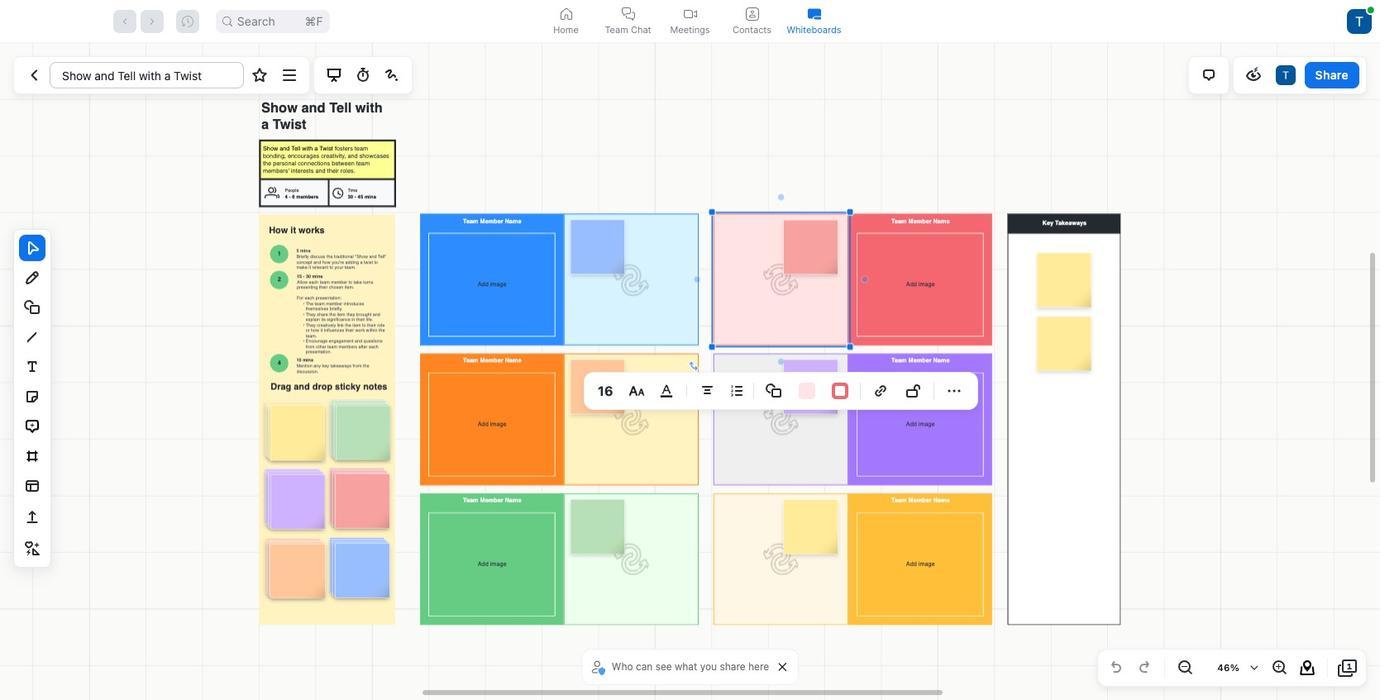 Task type: describe. For each thing, give the bounding box(es) containing it.
profile contact image
[[746, 7, 759, 20]]

chat
[[631, 24, 652, 35]]

team chat button
[[597, 0, 659, 42]]

team chat
[[605, 24, 652, 35]]

online image
[[1368, 6, 1375, 13]]

⌘f
[[305, 14, 323, 28]]

whiteboards button
[[783, 0, 846, 42]]

profile contact image
[[746, 7, 759, 20]]

avatar image
[[1348, 9, 1372, 34]]

meetings button
[[659, 0, 721, 42]]

online image
[[1368, 6, 1375, 13]]

team
[[605, 24, 629, 35]]

contacts
[[733, 24, 772, 35]]



Task type: vqa. For each thing, say whether or not it's contained in the screenshot.
Browser Extension LINK
no



Task type: locate. For each thing, give the bounding box(es) containing it.
tab list
[[535, 0, 846, 42]]

search
[[237, 14, 275, 28]]

magnifier image
[[222, 16, 232, 26], [222, 16, 232, 26]]

whiteboard small image
[[808, 7, 821, 20], [808, 7, 821, 20]]

video on image
[[684, 7, 697, 20], [684, 7, 697, 20]]

home button
[[535, 0, 597, 42]]

whiteboards
[[787, 24, 842, 35]]

tab list containing home
[[535, 0, 846, 42]]

home small image
[[560, 7, 573, 20], [560, 7, 573, 20]]

team chat image
[[622, 7, 635, 20]]

home
[[554, 24, 579, 35]]

contacts button
[[721, 0, 783, 42]]

team chat image
[[622, 7, 635, 20]]

meetings
[[670, 24, 710, 35]]



